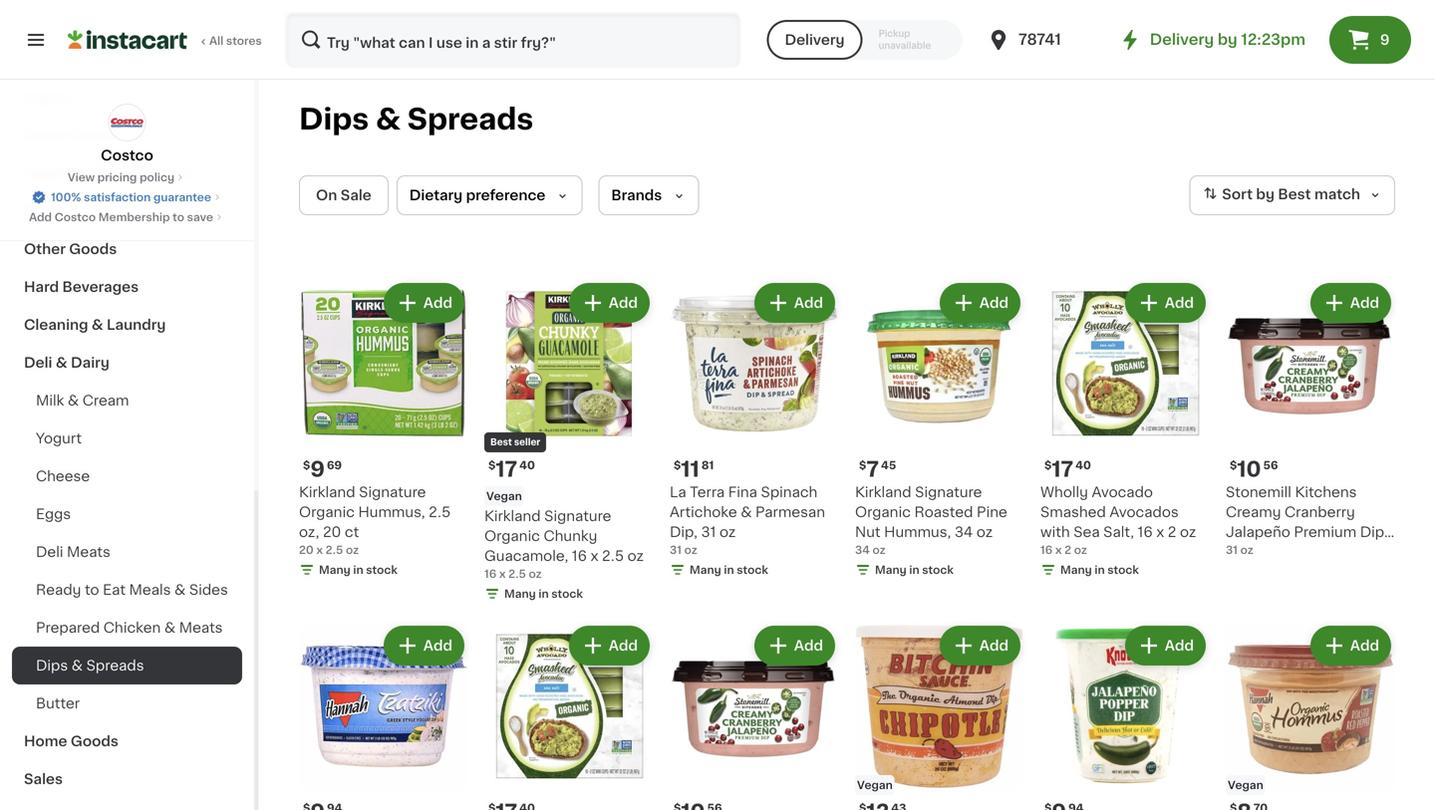 Task type: vqa. For each thing, say whether or not it's contained in the screenshot.
topmost the results
no



Task type: locate. For each thing, give the bounding box(es) containing it.
1 horizontal spatial kirkland
[[485, 509, 541, 523]]

goods for paper goods
[[69, 129, 117, 143]]

$ up stonemill
[[1230, 460, 1238, 471]]

hummus, up ct
[[358, 505, 425, 519]]

premium
[[1295, 525, 1357, 539]]

1 horizontal spatial dips & spreads
[[299, 105, 534, 134]]

2 horizontal spatial organic
[[855, 505, 911, 519]]

0 horizontal spatial hummus,
[[358, 505, 425, 519]]

34 down nut
[[855, 545, 870, 556]]

la terra fina spinach artichoke & parmesan dip, 31 oz 31 oz
[[670, 486, 826, 556]]

$ 9 69
[[303, 459, 342, 480]]

1 horizontal spatial hummus,
[[885, 525, 951, 539]]

10
[[1238, 459, 1262, 480]]

0 vertical spatial goods
[[69, 129, 117, 143]]

& down fina
[[741, 505, 752, 519]]

product group containing 11
[[670, 279, 840, 582]]

1 vertical spatial meats
[[179, 621, 223, 635]]

avocados
[[1110, 505, 1179, 519]]

40 up 'wholly'
[[1076, 460, 1092, 471]]

1 horizontal spatial 20
[[323, 525, 341, 539]]

costco down 100%
[[55, 212, 96, 223]]

1 vertical spatial best
[[491, 438, 512, 447]]

0 vertical spatial 20
[[323, 525, 341, 539]]

1 $ from the left
[[303, 460, 310, 471]]

0 vertical spatial costco
[[101, 149, 153, 163]]

$ for kirkland signature organic hummus, 2.5 oz, 20 ct
[[303, 460, 310, 471]]

goods up beverages at the top left
[[69, 242, 117, 256]]

0 vertical spatial 9
[[1381, 33, 1390, 47]]

4 $ from the left
[[859, 460, 867, 471]]

by inside 'link'
[[1218, 32, 1238, 47]]

2 $ 17 40 from the left
[[1045, 459, 1092, 480]]

sales link
[[12, 761, 242, 799]]

$ left '45' on the bottom
[[859, 460, 867, 471]]

0 vertical spatial 2
[[1168, 525, 1177, 539]]

beverages
[[62, 280, 139, 294]]

organic inside kirkland signature organic hummus, 2.5 oz, 20 ct 20 x 2.5 oz
[[299, 505, 355, 519]]

many down ct
[[319, 565, 351, 576]]

2 down avocados
[[1168, 525, 1177, 539]]

$ inside '$ 7 45'
[[859, 460, 867, 471]]

& up on sale button
[[376, 105, 401, 134]]

best left the seller
[[491, 438, 512, 447]]

deli for deli & dairy
[[24, 356, 52, 370]]

many in stock for 17
[[1061, 565, 1139, 576]]

0 horizontal spatial spreads
[[86, 659, 144, 673]]

1 horizontal spatial spreads
[[407, 105, 534, 134]]

0 vertical spatial hummus,
[[358, 505, 425, 519]]

delivery
[[1150, 32, 1215, 47], [785, 33, 845, 47]]

Search field
[[287, 14, 739, 66]]

organic up oz,
[[299, 505, 355, 519]]

butter
[[36, 697, 80, 711]]

cream
[[83, 394, 129, 408]]

x down guacamole,
[[499, 569, 506, 580]]

creamy
[[1226, 505, 1282, 519]]

kirkland down $ 9 69 at the left
[[299, 486, 356, 500]]

& left sides on the left bottom
[[175, 583, 186, 597]]

2 down with at the bottom right of the page
[[1065, 545, 1072, 556]]

1 horizontal spatial delivery
[[1150, 32, 1215, 47]]

dips & spreads down prepared
[[36, 659, 144, 673]]

goods
[[69, 129, 117, 143], [69, 242, 117, 256], [71, 735, 119, 749]]

0 horizontal spatial vegan
[[487, 491, 522, 502]]

organic up nut
[[855, 505, 911, 519]]

17 up 'wholly'
[[1052, 459, 1074, 480]]

many down artichoke
[[690, 565, 722, 576]]

eggs
[[36, 507, 71, 521]]

in down sea
[[1095, 565, 1105, 576]]

goods for home goods
[[71, 735, 119, 749]]

best inside field
[[1279, 188, 1312, 202]]

all
[[209, 35, 224, 46]]

2 dip, from the left
[[1361, 525, 1389, 539]]

guacamole,
[[485, 549, 569, 563]]

dairy
[[71, 356, 110, 370]]

0 horizontal spatial kirkland
[[299, 486, 356, 500]]

1 horizontal spatial dip,
[[1361, 525, 1389, 539]]

0 vertical spatial meats
[[67, 545, 111, 559]]

x down oz,
[[316, 545, 323, 556]]

to down guarantee
[[173, 212, 184, 223]]

9 inside '9' button
[[1381, 33, 1390, 47]]

deli down eggs
[[36, 545, 63, 559]]

1 vertical spatial dips & spreads
[[36, 659, 144, 673]]

dips up butter
[[36, 659, 68, 673]]

0 vertical spatial by
[[1218, 32, 1238, 47]]

$ up 'la'
[[674, 460, 681, 471]]

2 horizontal spatial vegan
[[1228, 780, 1264, 791]]

spreads up butter link
[[86, 659, 144, 673]]

1 vertical spatial dips
[[36, 659, 68, 673]]

2 40 from the left
[[1076, 460, 1092, 471]]

service type group
[[767, 20, 963, 60]]

5 $ from the left
[[1045, 460, 1052, 471]]

1 horizontal spatial organic
[[485, 529, 540, 543]]

0 horizontal spatial vegan button
[[855, 622, 1025, 811]]

stock down the 'salt,'
[[1108, 565, 1139, 576]]

best left 'match'
[[1279, 188, 1312, 202]]

hard
[[24, 280, 59, 294]]

dips up on
[[299, 105, 369, 134]]

kirkland up guacamole,
[[485, 509, 541, 523]]

oz
[[720, 525, 736, 539], [977, 525, 993, 539], [1180, 525, 1197, 539], [346, 545, 359, 556], [685, 545, 698, 556], [873, 545, 886, 556], [1075, 545, 1088, 556], [1241, 545, 1254, 556], [1245, 545, 1261, 559], [628, 549, 644, 563], [529, 569, 542, 580]]

signature up ct
[[359, 486, 426, 500]]

view pricing policy link
[[68, 169, 187, 185]]

0 horizontal spatial to
[[85, 583, 99, 597]]

1 vertical spatial 20
[[299, 545, 314, 556]]

product group containing 7
[[855, 279, 1025, 582]]

goods up health & personal care
[[69, 129, 117, 143]]

x down with at the bottom right of the page
[[1056, 545, 1062, 556]]

0 horizontal spatial organic
[[299, 505, 355, 519]]

1 vertical spatial hummus,
[[885, 525, 951, 539]]

1 horizontal spatial dips
[[299, 105, 369, 134]]

in for 9
[[353, 565, 364, 576]]

stock down la terra fina spinach artichoke & parmesan dip, 31 oz 31 oz
[[737, 565, 769, 576]]

$ 7 45
[[859, 459, 897, 480]]

0 horizontal spatial 9
[[310, 459, 325, 480]]

34
[[955, 525, 973, 539], [855, 545, 870, 556]]

1 horizontal spatial 34
[[955, 525, 973, 539]]

0 vertical spatial to
[[173, 212, 184, 223]]

laundry
[[107, 318, 166, 332]]

31 inside stonemill kitchens creamy cranberry jalapeño premium dip, 31 oz
[[1226, 545, 1241, 559]]

costco link
[[101, 104, 153, 166]]

16 down guacamole,
[[485, 569, 497, 580]]

delivery inside button
[[785, 33, 845, 47]]

kirkland inside kirkland signature organic hummus, 2.5 oz, 20 ct 20 x 2.5 oz
[[299, 486, 356, 500]]

costco up personal
[[101, 149, 153, 163]]

1 horizontal spatial $ 17 40
[[1045, 459, 1092, 480]]

1 dip, from the left
[[670, 525, 698, 539]]

$ inside the $ 10 56
[[1230, 460, 1238, 471]]

to left eat
[[85, 583, 99, 597]]

product group
[[299, 279, 469, 582], [485, 279, 654, 606], [670, 279, 840, 582], [855, 279, 1025, 582], [1041, 279, 1210, 582], [1226, 279, 1396, 559], [299, 622, 469, 811], [485, 622, 654, 811], [670, 622, 840, 811], [855, 622, 1025, 811], [1041, 622, 1210, 811], [1226, 622, 1396, 811]]

best seller
[[491, 438, 541, 447]]

deli & dairy link
[[12, 344, 242, 382]]

1 horizontal spatial vegan
[[857, 780, 893, 791]]

20 down oz,
[[299, 545, 314, 556]]

policy
[[140, 172, 175, 183]]

1 horizontal spatial 40
[[1076, 460, 1092, 471]]

$ inside $ 11 81
[[674, 460, 681, 471]]

kirkland inside kirkland signature organic roasted pine nut hummus, 34 oz 34 oz
[[855, 486, 912, 500]]

kirkland for 9
[[299, 486, 356, 500]]

dip, down artichoke
[[670, 525, 698, 539]]

signature
[[359, 486, 426, 500], [915, 486, 983, 500], [545, 509, 612, 523]]

hummus, inside kirkland signature organic hummus, 2.5 oz, 20 ct 20 x 2.5 oz
[[358, 505, 425, 519]]

16 down avocados
[[1138, 525, 1153, 539]]

stock for 7
[[923, 565, 954, 576]]

organic up guacamole,
[[485, 529, 540, 543]]

deli up milk
[[24, 356, 52, 370]]

delivery inside 'link'
[[1150, 32, 1215, 47]]

on sale button
[[299, 175, 389, 215]]

2 $ from the left
[[489, 460, 496, 471]]

delivery for delivery by 12:23pm
[[1150, 32, 1215, 47]]

instacart logo image
[[68, 28, 187, 52]]

3 $ from the left
[[674, 460, 681, 471]]

1 vertical spatial 9
[[310, 459, 325, 480]]

deli
[[24, 356, 52, 370], [36, 545, 63, 559]]

meats up eat
[[67, 545, 111, 559]]

signature inside kirkland signature organic roasted pine nut hummus, 34 oz 34 oz
[[915, 486, 983, 500]]

hummus, inside kirkland signature organic roasted pine nut hummus, 34 oz 34 oz
[[885, 525, 951, 539]]

seller
[[514, 438, 541, 447]]

kirkland
[[299, 486, 356, 500], [855, 486, 912, 500], [485, 509, 541, 523]]

0 horizontal spatial best
[[491, 438, 512, 447]]

stonemill kitchens creamy cranberry jalapeño premium dip, 31 oz
[[1226, 486, 1389, 559]]

$ up 'wholly'
[[1045, 460, 1052, 471]]

& left dairy
[[56, 356, 67, 370]]

health
[[24, 167, 72, 180]]

best for best seller
[[491, 438, 512, 447]]

hard beverages
[[24, 280, 139, 294]]

1 horizontal spatial 17
[[1052, 459, 1074, 480]]

0 horizontal spatial by
[[1218, 32, 1238, 47]]

many in stock down la terra fina spinach artichoke & parmesan dip, 31 oz 31 oz
[[690, 565, 769, 576]]

signature up roasted
[[915, 486, 983, 500]]

organic for 9
[[299, 505, 355, 519]]

$ 17 40 up 'wholly'
[[1045, 459, 1092, 480]]

organic for 7
[[855, 505, 911, 519]]

many down nut
[[875, 565, 907, 576]]

organic
[[299, 505, 355, 519], [855, 505, 911, 519], [485, 529, 540, 543]]

stock down kirkland signature organic roasted pine nut hummus, 34 oz 34 oz
[[923, 565, 954, 576]]

deli for deli meats
[[36, 545, 63, 559]]

jalapeño
[[1226, 525, 1291, 539]]

40 down the seller
[[520, 460, 535, 471]]

many in stock down ct
[[319, 565, 398, 576]]

16 down chunky
[[572, 549, 587, 563]]

2 vegan button from the left
[[1226, 622, 1396, 811]]

0 vertical spatial best
[[1279, 188, 1312, 202]]

1 vertical spatial to
[[85, 583, 99, 597]]

1 vertical spatial costco
[[55, 212, 96, 223]]

1 horizontal spatial vegan button
[[1226, 622, 1396, 811]]

None search field
[[285, 12, 741, 68]]

kirkland signature organic roasted pine nut hummus, 34 oz 34 oz
[[855, 486, 1008, 556]]

stock for 17
[[1108, 565, 1139, 576]]

brands button
[[599, 175, 699, 215]]

costco
[[101, 149, 153, 163], [55, 212, 96, 223]]

0 vertical spatial spreads
[[407, 105, 534, 134]]

hard beverages link
[[12, 268, 242, 306]]

100% satisfaction guarantee
[[51, 192, 211, 203]]

kirkland down '$ 7 45'
[[855, 486, 912, 500]]

dip, right premium
[[1361, 525, 1389, 539]]

in down ct
[[353, 565, 364, 576]]

by right 'sort'
[[1257, 188, 1275, 202]]

2 horizontal spatial kirkland
[[855, 486, 912, 500]]

1 horizontal spatial signature
[[545, 509, 612, 523]]

to
[[173, 212, 184, 223], [85, 583, 99, 597]]

0 horizontal spatial dip,
[[670, 525, 698, 539]]

$ 10 56
[[1230, 459, 1279, 480]]

17 down best seller
[[496, 459, 518, 480]]

hummus, down roasted
[[885, 525, 951, 539]]

by inside field
[[1257, 188, 1275, 202]]

in for 17
[[1095, 565, 1105, 576]]

deli meats
[[36, 545, 111, 559]]

goods right home
[[71, 735, 119, 749]]

in down guacamole,
[[539, 589, 549, 600]]

meats down sides on the left bottom
[[179, 621, 223, 635]]

x inside kirkland signature organic hummus, 2.5 oz, 20 ct 20 x 2.5 oz
[[316, 545, 323, 556]]

in
[[353, 565, 364, 576], [724, 565, 734, 576], [910, 565, 920, 576], [1095, 565, 1105, 576], [539, 589, 549, 600]]

goods inside "link"
[[71, 735, 119, 749]]

0 horizontal spatial 2
[[1065, 545, 1072, 556]]

many for 17
[[1061, 565, 1092, 576]]

0 horizontal spatial 17
[[496, 459, 518, 480]]

with
[[1041, 525, 1070, 539]]

many down guacamole,
[[504, 589, 536, 600]]

vegan button
[[855, 622, 1025, 811], [1226, 622, 1396, 811]]

kirkland inside kirkland signature organic chunky guacamole, 16 x 2.5 oz 16 x 2.5 oz
[[485, 509, 541, 523]]

1 vertical spatial 2
[[1065, 545, 1072, 556]]

0 horizontal spatial $ 17 40
[[489, 459, 535, 480]]

Best match Sort by field
[[1190, 175, 1396, 215]]

2 vertical spatial goods
[[71, 735, 119, 749]]

signature inside kirkland signature organic hummus, 2.5 oz, 20 ct 20 x 2.5 oz
[[359, 486, 426, 500]]

many in stock down sea
[[1061, 565, 1139, 576]]

on
[[316, 188, 337, 202]]

1 horizontal spatial best
[[1279, 188, 1312, 202]]

$ 17 40 down best seller
[[489, 459, 535, 480]]

1 vertical spatial deli
[[36, 545, 63, 559]]

40
[[520, 460, 535, 471], [1076, 460, 1092, 471]]

0 horizontal spatial signature
[[359, 486, 426, 500]]

kirkland signature organic hummus, 2.5 oz, 20 ct 20 x 2.5 oz
[[299, 486, 451, 556]]

match
[[1315, 188, 1361, 202]]

20 left ct
[[323, 525, 341, 539]]

la
[[670, 486, 687, 500]]

by
[[1218, 32, 1238, 47], [1257, 188, 1275, 202]]

$ left 69
[[303, 460, 310, 471]]

x
[[1157, 525, 1165, 539], [316, 545, 323, 556], [1056, 545, 1062, 556], [591, 549, 599, 563], [499, 569, 506, 580]]

1 vertical spatial spreads
[[86, 659, 144, 673]]

9 button
[[1330, 16, 1412, 64]]

0 horizontal spatial delivery
[[785, 33, 845, 47]]

spreads
[[407, 105, 534, 134], [86, 659, 144, 673]]

signature up chunky
[[545, 509, 612, 523]]

organic inside kirkland signature organic roasted pine nut hummus, 34 oz 34 oz
[[855, 505, 911, 519]]

add
[[29, 212, 52, 223], [424, 296, 453, 310], [609, 296, 638, 310], [794, 296, 824, 310], [980, 296, 1009, 310], [1165, 296, 1194, 310], [1351, 296, 1380, 310], [424, 639, 453, 653], [609, 639, 638, 653], [794, 639, 824, 653], [980, 639, 1009, 653], [1165, 639, 1194, 653], [1351, 639, 1380, 653]]

stock for 9
[[366, 565, 398, 576]]

fina
[[729, 486, 758, 500]]

prepared chicken & meats
[[36, 621, 223, 635]]

6 $ from the left
[[1230, 460, 1238, 471]]

$ inside $ 9 69
[[303, 460, 310, 471]]

many in stock down kirkland signature organic roasted pine nut hummus, 34 oz 34 oz
[[875, 565, 954, 576]]

in down la terra fina spinach artichoke & parmesan dip, 31 oz 31 oz
[[724, 565, 734, 576]]

1 horizontal spatial costco
[[101, 149, 153, 163]]

in down kirkland signature organic roasted pine nut hummus, 34 oz 34 oz
[[910, 565, 920, 576]]

ready to eat meals & sides link
[[12, 571, 242, 609]]

dips & spreads up dietary
[[299, 105, 534, 134]]

0 horizontal spatial 40
[[520, 460, 535, 471]]

many for 7
[[875, 565, 907, 576]]

best match
[[1279, 188, 1361, 202]]

many in stock for 7
[[875, 565, 954, 576]]

34 down roasted
[[955, 525, 973, 539]]

nut
[[855, 525, 881, 539]]

spreads up dietary preference
[[407, 105, 534, 134]]

many in stock
[[319, 565, 398, 576], [690, 565, 769, 576], [875, 565, 954, 576], [1061, 565, 1139, 576], [504, 589, 583, 600]]

hummus,
[[358, 505, 425, 519], [885, 525, 951, 539]]

0 vertical spatial deli
[[24, 356, 52, 370]]

organic inside kirkland signature organic chunky guacamole, 16 x 2.5 oz 16 x 2.5 oz
[[485, 529, 540, 543]]

many down sea
[[1061, 565, 1092, 576]]

2 horizontal spatial signature
[[915, 486, 983, 500]]

stock down kirkland signature organic hummus, 2.5 oz, 20 ct 20 x 2.5 oz
[[366, 565, 398, 576]]

product group containing 9
[[299, 279, 469, 582]]

many for 11
[[690, 565, 722, 576]]

31 oz
[[1226, 545, 1254, 556]]

1 vertical spatial 34
[[855, 545, 870, 556]]

1 horizontal spatial by
[[1257, 188, 1275, 202]]

$ down best seller
[[489, 460, 496, 471]]

0 vertical spatial dips & spreads
[[299, 105, 534, 134]]

1 horizontal spatial 9
[[1381, 33, 1390, 47]]

dips & spreads
[[299, 105, 534, 134], [36, 659, 144, 673]]

by left 12:23pm in the top of the page
[[1218, 32, 1238, 47]]

in for 7
[[910, 565, 920, 576]]

1 vertical spatial goods
[[69, 242, 117, 256]]

0 horizontal spatial 20
[[299, 545, 314, 556]]

1 vertical spatial by
[[1257, 188, 1275, 202]]

cheese
[[36, 470, 90, 484]]

0 vertical spatial 34
[[955, 525, 973, 539]]



Task type: describe. For each thing, give the bounding box(es) containing it.
& up 100%
[[75, 167, 87, 180]]

$ for stonemill kitchens creamy cranberry jalapeño premium dip, 31 oz
[[1230, 460, 1238, 471]]

1 $ 17 40 from the left
[[489, 459, 535, 480]]

stock for 11
[[737, 565, 769, 576]]

cleaning & laundry
[[24, 318, 166, 332]]

delivery by 12:23pm
[[1150, 32, 1306, 47]]

liquor
[[24, 91, 70, 105]]

home
[[24, 735, 67, 749]]

11
[[681, 459, 700, 480]]

ready to eat meals & sides
[[36, 583, 228, 597]]

deli & dairy
[[24, 356, 110, 370]]

dips & spreads link
[[12, 647, 242, 685]]

0 horizontal spatial dips
[[36, 659, 68, 673]]

sales
[[24, 773, 63, 787]]

in for 11
[[724, 565, 734, 576]]

oz,
[[299, 525, 319, 539]]

sale
[[341, 188, 372, 202]]

prepared chicken & meats link
[[12, 609, 242, 647]]

all stores link
[[68, 12, 263, 68]]

sides
[[189, 583, 228, 597]]

100% satisfaction guarantee button
[[31, 185, 223, 205]]

paper goods link
[[12, 117, 242, 155]]

milk & cream link
[[12, 382, 242, 420]]

x down avocados
[[1157, 525, 1165, 539]]

delivery button
[[767, 20, 863, 60]]

& inside la terra fina spinach artichoke & parmesan dip, 31 oz 31 oz
[[741, 505, 752, 519]]

butter link
[[12, 685, 242, 723]]

wine link
[[12, 192, 242, 230]]

many in stock down guacamole,
[[504, 589, 583, 600]]

sea
[[1074, 525, 1100, 539]]

0 horizontal spatial 34
[[855, 545, 870, 556]]

spinach
[[761, 486, 818, 500]]

12:23pm
[[1242, 32, 1306, 47]]

stock down kirkland signature organic chunky guacamole, 16 x 2.5 oz 16 x 2.5 oz in the left of the page
[[552, 589, 583, 600]]

home goods
[[24, 735, 119, 749]]

ct
[[345, 525, 359, 539]]

add costco membership to save link
[[29, 209, 225, 225]]

2 17 from the left
[[1052, 459, 1074, 480]]

stores
[[226, 35, 262, 46]]

meals
[[129, 583, 171, 597]]

many for 9
[[319, 565, 351, 576]]

parmesan
[[756, 505, 826, 519]]

dietary preference button
[[397, 175, 583, 215]]

& right milk
[[68, 394, 79, 408]]

oz inside stonemill kitchens creamy cranberry jalapeño premium dip, 31 oz
[[1245, 545, 1261, 559]]

& right chicken
[[164, 621, 176, 635]]

wine
[[24, 204, 60, 218]]

other
[[24, 242, 66, 256]]

other goods
[[24, 242, 117, 256]]

$ for kirkland signature organic roasted pine nut hummus, 34 oz
[[859, 460, 867, 471]]

paper
[[24, 129, 66, 143]]

81
[[702, 460, 714, 471]]

delivery by 12:23pm link
[[1118, 28, 1306, 52]]

on sale
[[316, 188, 372, 202]]

9 inside product group
[[310, 459, 325, 480]]

100%
[[51, 192, 81, 203]]

delivery for delivery
[[785, 33, 845, 47]]

guarantee
[[153, 192, 211, 203]]

health & personal care
[[24, 167, 191, 180]]

$ for la terra fina spinach artichoke & parmesan dip, 31 oz
[[674, 460, 681, 471]]

oz inside kirkland signature organic hummus, 2.5 oz, 20 ct 20 x 2.5 oz
[[346, 545, 359, 556]]

yogurt link
[[12, 420, 242, 458]]

chicken
[[103, 621, 161, 635]]

$ for wholly avocado smashed avocados with sea salt, 16 x 2 oz
[[1045, 460, 1052, 471]]

0 vertical spatial dips
[[299, 105, 369, 134]]

many in stock for 9
[[319, 565, 398, 576]]

milk & cream
[[36, 394, 129, 408]]

eat
[[103, 583, 126, 597]]

1 horizontal spatial meats
[[179, 621, 223, 635]]

kitchens
[[1296, 486, 1357, 500]]

sort
[[1223, 188, 1253, 202]]

paper goods
[[24, 129, 117, 143]]

dietary preference
[[410, 188, 546, 202]]

goods for other goods
[[69, 242, 117, 256]]

pricing
[[97, 172, 137, 183]]

cleaning & laundry link
[[12, 306, 242, 344]]

many in stock for 11
[[690, 565, 769, 576]]

eggs link
[[12, 496, 242, 533]]

costco logo image
[[108, 104, 146, 142]]

dietary
[[410, 188, 463, 202]]

yogurt
[[36, 432, 82, 446]]

0 horizontal spatial meats
[[67, 545, 111, 559]]

membership
[[98, 212, 170, 223]]

signature for 7
[[915, 486, 983, 500]]

best for best match
[[1279, 188, 1312, 202]]

terra
[[690, 486, 725, 500]]

chunky
[[544, 529, 598, 543]]

1 40 from the left
[[520, 460, 535, 471]]

0 horizontal spatial costco
[[55, 212, 96, 223]]

& down prepared
[[72, 659, 83, 673]]

$ 11 81
[[674, 459, 714, 480]]

cranberry
[[1285, 505, 1356, 519]]

salt,
[[1104, 525, 1135, 539]]

by for delivery
[[1218, 32, 1238, 47]]

cleaning
[[24, 318, 88, 332]]

16 down with at the bottom right of the page
[[1041, 545, 1053, 556]]

0 horizontal spatial dips & spreads
[[36, 659, 144, 673]]

view pricing policy
[[68, 172, 175, 183]]

x down chunky
[[591, 549, 599, 563]]

stonemill
[[1226, 486, 1292, 500]]

view
[[68, 172, 95, 183]]

& down beverages at the top left
[[92, 318, 103, 332]]

dip, inside la terra fina spinach artichoke & parmesan dip, 31 oz 31 oz
[[670, 525, 698, 539]]

signature for 9
[[359, 486, 426, 500]]

pine
[[977, 505, 1008, 519]]

roasted
[[915, 505, 974, 519]]

dip, inside stonemill kitchens creamy cranberry jalapeño premium dip, 31 oz
[[1361, 525, 1389, 539]]

liquor link
[[12, 79, 242, 117]]

1 horizontal spatial 2
[[1168, 525, 1177, 539]]

brands
[[612, 188, 662, 202]]

care
[[157, 167, 191, 180]]

save
[[187, 212, 213, 223]]

1 vegan button from the left
[[855, 622, 1025, 811]]

personal
[[90, 167, 153, 180]]

by for sort
[[1257, 188, 1275, 202]]

health & personal care link
[[12, 155, 242, 192]]

1 horizontal spatial to
[[173, 212, 184, 223]]

preference
[[466, 188, 546, 202]]

avocado
[[1092, 486, 1154, 500]]

wholly
[[1041, 486, 1089, 500]]

signature inside kirkland signature organic chunky guacamole, 16 x 2.5 oz 16 x 2.5 oz
[[545, 509, 612, 523]]

kirkland for 7
[[855, 486, 912, 500]]

kirkland signature organic chunky guacamole, 16 x 2.5 oz 16 x 2.5 oz
[[485, 509, 644, 580]]

product group containing 10
[[1226, 279, 1396, 559]]

1 17 from the left
[[496, 459, 518, 480]]



